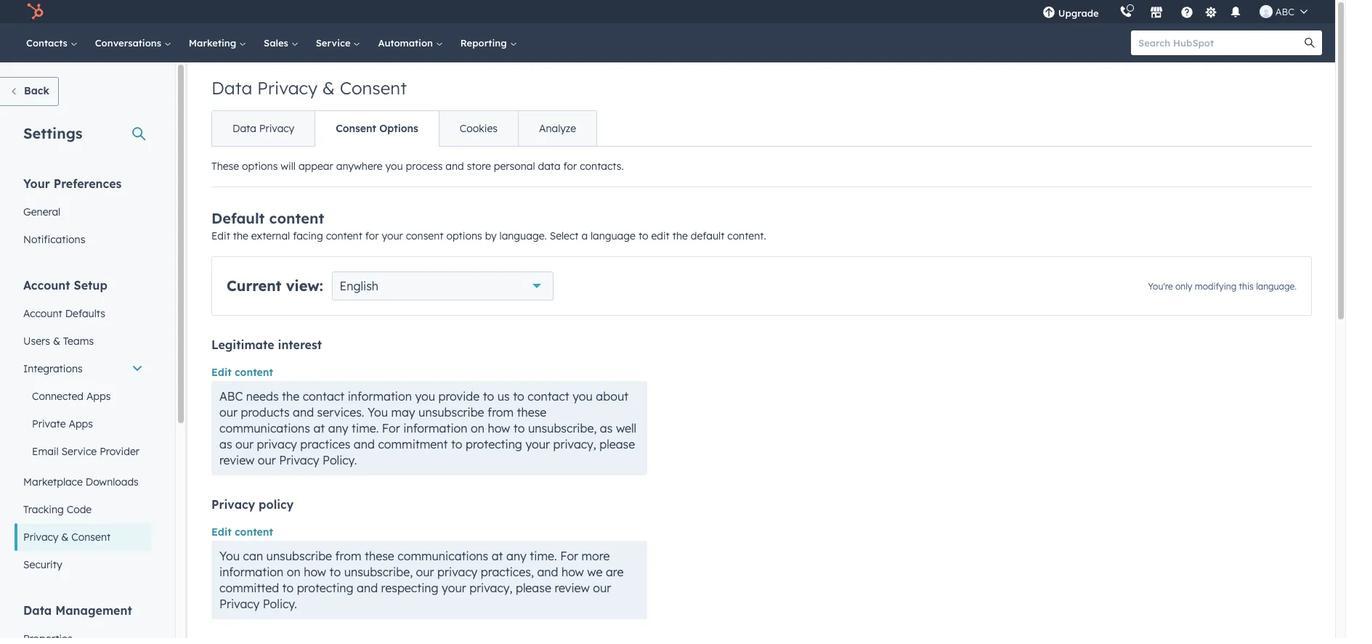 Task type: vqa. For each thing, say whether or not it's contained in the screenshot.
third caret image from the bottom
no



Task type: describe. For each thing, give the bounding box(es) containing it.
and left respecting
[[357, 582, 378, 596]]

account for account setup
[[23, 278, 70, 293]]

users
[[23, 335, 50, 348]]

our left products
[[220, 406, 238, 420]]

0 horizontal spatial as
[[220, 438, 232, 452]]

tracking
[[23, 504, 64, 517]]

data management element
[[15, 603, 152, 639]]

facing
[[293, 230, 323, 243]]

2 horizontal spatial you
[[573, 390, 593, 404]]

settings link
[[1203, 4, 1221, 19]]

data management
[[23, 604, 132, 619]]

account setup element
[[15, 278, 152, 579]]

default
[[212, 209, 265, 228]]

privacy, inside the you can unsubscribe from these communications at any time. for more information on how to unsubscribe, our privacy practices, and how we are committed to protecting and respecting your privacy, please review our privacy policy.
[[470, 582, 513, 596]]

these inside abc needs the contact information you provide to us to contact you about our products and services. you may unsubscribe from these communications at any time. for information on how to unsubscribe, as well as our privacy practices and commitment to protecting your privacy, please review our privacy policy.
[[517, 406, 547, 420]]

provide
[[439, 390, 480, 404]]

teams
[[63, 335, 94, 348]]

hubspot link
[[17, 3, 55, 20]]

notifications image
[[1230, 7, 1243, 20]]

1 horizontal spatial as
[[600, 422, 613, 436]]

practices,
[[481, 566, 534, 580]]

and left store
[[446, 160, 464, 173]]

modifying
[[1196, 281, 1237, 292]]

may
[[391, 406, 416, 420]]

data for data privacy & consent
[[212, 77, 253, 99]]

upgrade image
[[1043, 7, 1056, 20]]

you're only modifying this language.
[[1149, 281, 1298, 292]]

only
[[1176, 281, 1193, 292]]

back link
[[0, 77, 59, 106]]

needs
[[246, 390, 279, 404]]

these options will appear anywhere you process and store personal data for contacts.
[[212, 160, 624, 173]]

and right the practices at left
[[354, 438, 375, 452]]

data privacy link
[[212, 111, 315, 146]]

protecting inside abc needs the contact information you provide to us to contact you about our products and services. you may unsubscribe from these communications at any time. for information on how to unsubscribe, as well as our privacy practices and commitment to protecting your privacy, please review our privacy policy.
[[466, 438, 523, 452]]

you inside abc needs the contact information you provide to us to contact you about our products and services. you may unsubscribe from these communications at any time. for information on how to unsubscribe, as well as our privacy practices and commitment to protecting your privacy, please review our privacy policy.
[[368, 406, 388, 420]]

communications inside the you can unsubscribe from these communications at any time. for more information on how to unsubscribe, our privacy practices, and how we are committed to protecting and respecting your privacy, please review our privacy policy.
[[398, 550, 489, 564]]

0 horizontal spatial the
[[233, 230, 249, 243]]

unsubscribe inside the you can unsubscribe from these communications at any time. for more information on how to unsubscribe, our privacy practices, and how we are committed to protecting and respecting your privacy, please review our privacy policy.
[[266, 550, 332, 564]]

integrations button
[[15, 355, 152, 383]]

service inside account setup element
[[61, 446, 97, 459]]

contacts.
[[580, 160, 624, 173]]

marketplaces button
[[1142, 0, 1172, 23]]

contacts
[[26, 37, 70, 49]]

personal
[[494, 160, 535, 173]]

on inside abc needs the contact information you provide to us to contact you about our products and services. you may unsubscribe from these communications at any time. for information on how to unsubscribe, as well as our privacy practices and commitment to protecting your privacy, please review our privacy policy.
[[471, 422, 485, 436]]

for inside abc needs the contact information you provide to us to contact you about our products and services. you may unsubscribe from these communications at any time. for information on how to unsubscribe, as well as our privacy practices and commitment to protecting your privacy, please review our privacy policy.
[[382, 422, 400, 436]]

and left services.
[[293, 406, 314, 420]]

options inside the default content edit the external facing content for your consent options by language. select a language to edit the default content.
[[447, 230, 482, 243]]

language. inside the default content edit the external facing content for your consent options by language. select a language to edit the default content.
[[500, 230, 547, 243]]

back
[[24, 84, 49, 97]]

from inside the you can unsubscribe from these communications at any time. for more information on how to unsubscribe, our privacy practices, and how we are committed to protecting and respecting your privacy, please review our privacy policy.
[[335, 550, 362, 564]]

edit for legitimate
[[212, 366, 232, 379]]

data privacy
[[233, 122, 295, 135]]

consent
[[406, 230, 444, 243]]

abc for abc
[[1276, 6, 1295, 17]]

these
[[212, 160, 239, 173]]

connected
[[32, 390, 84, 403]]

2 horizontal spatial &
[[323, 77, 335, 99]]

by
[[485, 230, 497, 243]]

your inside the default content edit the external facing content for your consent options by language. select a language to edit the default content.
[[382, 230, 403, 243]]

more
[[582, 550, 610, 564]]

abc button
[[1252, 0, 1317, 23]]

at inside abc needs the contact information you provide to us to contact you about our products and services. you may unsubscribe from these communications at any time. for information on how to unsubscribe, as well as our privacy practices and commitment to protecting your privacy, please review our privacy policy.
[[314, 422, 325, 436]]

legitimate
[[212, 338, 274, 353]]

menu containing abc
[[1033, 0, 1319, 23]]

2 horizontal spatial how
[[562, 566, 584, 580]]

we
[[588, 566, 603, 580]]

practices
[[300, 438, 351, 452]]

legitimate interest
[[212, 338, 322, 353]]

preferences
[[54, 177, 122, 191]]

contacts link
[[17, 23, 86, 63]]

english button
[[332, 272, 554, 301]]

automation
[[378, 37, 436, 49]]

your preferences element
[[15, 176, 152, 254]]

code
[[67, 504, 92, 517]]

1 horizontal spatial language.
[[1257, 281, 1298, 292]]

privacy policy
[[212, 498, 294, 512]]

edit inside the default content edit the external facing content for your consent options by language. select a language to edit the default content.
[[212, 230, 230, 243]]

about
[[596, 390, 629, 404]]

settings
[[23, 124, 83, 142]]

for inside the you can unsubscribe from these communications at any time. for more information on how to unsubscribe, our privacy practices, and how we are committed to protecting and respecting your privacy, please review our privacy policy.
[[561, 550, 579, 564]]

marketplace
[[23, 476, 83, 489]]

unsubscribe inside abc needs the contact information you provide to us to contact you about our products and services. you may unsubscribe from these communications at any time. for information on how to unsubscribe, as well as our privacy practices and commitment to protecting your privacy, please review our privacy policy.
[[419, 406, 485, 420]]

content.
[[728, 230, 767, 243]]

respecting
[[381, 582, 439, 596]]

search button
[[1298, 31, 1323, 55]]

on inside the you can unsubscribe from these communications at any time. for more information on how to unsubscribe, our privacy practices, and how we are committed to protecting and respecting your privacy, please review our privacy policy.
[[287, 566, 301, 580]]

account for account defaults
[[23, 307, 62, 321]]

tracking code link
[[15, 496, 152, 524]]

your inside the you can unsubscribe from these communications at any time. for more information on how to unsubscribe, our privacy practices, and how we are committed to protecting and respecting your privacy, please review our privacy policy.
[[442, 582, 466, 596]]

how inside abc needs the contact information you provide to us to contact you about our products and services. you may unsubscribe from these communications at any time. for information on how to unsubscribe, as well as our privacy practices and commitment to protecting your privacy, please review our privacy policy.
[[488, 422, 511, 436]]

commitment
[[378, 438, 448, 452]]

1 vertical spatial information
[[404, 422, 468, 436]]

connected apps
[[32, 390, 111, 403]]

marketing link
[[180, 23, 255, 63]]

your
[[23, 177, 50, 191]]

consent inside navigation
[[336, 122, 377, 135]]

unsubscribe, inside the you can unsubscribe from these communications at any time. for more information on how to unsubscribe, our privacy practices, and how we are committed to protecting and respecting your privacy, please review our privacy policy.
[[344, 566, 413, 580]]

reporting link
[[452, 23, 526, 63]]

appear
[[299, 160, 333, 173]]

& for consent
[[61, 531, 69, 544]]

settings image
[[1205, 6, 1218, 19]]

review inside abc needs the contact information you provide to us to contact you about our products and services. you may unsubscribe from these communications at any time. for information on how to unsubscribe, as well as our privacy practices and commitment to protecting your privacy, please review our privacy policy.
[[220, 454, 255, 468]]

service inside 'link'
[[316, 37, 354, 49]]

downloads
[[86, 476, 139, 489]]

& for teams
[[53, 335, 60, 348]]

process
[[406, 160, 443, 173]]

marketing
[[189, 37, 239, 49]]

apps for private apps
[[69, 418, 93, 431]]

current view:
[[227, 277, 323, 295]]

you for anywhere
[[386, 160, 403, 173]]

apps for connected apps
[[86, 390, 111, 403]]

privacy & consent link
[[15, 524, 152, 552]]

privacy up will
[[259, 122, 295, 135]]

are
[[606, 566, 624, 580]]

privacy left policy
[[212, 498, 255, 512]]

notifications
[[23, 233, 85, 246]]

cookies
[[460, 122, 498, 135]]

defaults
[[65, 307, 105, 321]]

language
[[591, 230, 636, 243]]

current
[[227, 277, 282, 295]]

0 vertical spatial consent
[[340, 77, 407, 99]]

english
[[340, 279, 379, 294]]

unsubscribe, inside abc needs the contact information you provide to us to contact you about our products and services. you may unsubscribe from these communications at any time. for information on how to unsubscribe, as well as our privacy practices and commitment to protecting your privacy, please review our privacy policy.
[[528, 422, 597, 436]]

interest
[[278, 338, 322, 353]]

privacy & consent
[[23, 531, 111, 544]]

time. inside abc needs the contact information you provide to us to contact you about our products and services. you may unsubscribe from these communications at any time. for information on how to unsubscribe, as well as our privacy practices and commitment to protecting your privacy, please review our privacy policy.
[[352, 422, 379, 436]]

at inside the you can unsubscribe from these communications at any time. for more information on how to unsubscribe, our privacy practices, and how we are committed to protecting and respecting your privacy, please review our privacy policy.
[[492, 550, 503, 564]]

conversations link
[[86, 23, 180, 63]]

0 vertical spatial options
[[242, 160, 278, 173]]

content right facing
[[326, 230, 363, 243]]

from inside abc needs the contact information you provide to us to contact you about our products and services. you may unsubscribe from these communications at any time. for information on how to unsubscribe, as well as our privacy practices and commitment to protecting your privacy, please review our privacy policy.
[[488, 406, 514, 420]]



Task type: locate. For each thing, give the bounding box(es) containing it.
data inside navigation
[[233, 122, 257, 135]]

1 vertical spatial on
[[287, 566, 301, 580]]

0 vertical spatial for
[[564, 160, 577, 173]]

abc right 'brad klo' image
[[1276, 6, 1295, 17]]

sales
[[264, 37, 291, 49]]

privacy down committed
[[220, 598, 260, 612]]

& right users on the left bottom of page
[[53, 335, 60, 348]]

0 vertical spatial information
[[348, 390, 412, 404]]

our up policy
[[258, 454, 276, 468]]

consent inside account setup element
[[71, 531, 111, 544]]

data privacy & consent
[[212, 77, 407, 99]]

privacy inside abc needs the contact information you provide to us to contact you about our products and services. you may unsubscribe from these communications at any time. for information on how to unsubscribe, as well as our privacy practices and commitment to protecting your privacy, please review our privacy policy.
[[279, 454, 320, 468]]

edit down privacy policy
[[212, 526, 232, 539]]

policy
[[259, 498, 294, 512]]

1 vertical spatial account
[[23, 307, 62, 321]]

0 horizontal spatial how
[[304, 566, 326, 580]]

hubspot image
[[26, 3, 44, 20]]

1 vertical spatial language.
[[1257, 281, 1298, 292]]

for
[[382, 422, 400, 436], [561, 550, 579, 564]]

navigation containing data privacy
[[212, 110, 598, 147]]

1 horizontal spatial on
[[471, 422, 485, 436]]

edit content for abc
[[212, 366, 273, 379]]

setup
[[74, 278, 107, 293]]

1 vertical spatial unsubscribe
[[266, 550, 332, 564]]

for up english
[[365, 230, 379, 243]]

2 vertical spatial edit
[[212, 526, 232, 539]]

our down we
[[593, 582, 611, 596]]

time. down services.
[[352, 422, 379, 436]]

our
[[220, 406, 238, 420], [236, 438, 254, 452], [258, 454, 276, 468], [416, 566, 434, 580], [593, 582, 611, 596]]

you
[[368, 406, 388, 420], [220, 550, 240, 564]]

0 horizontal spatial &
[[53, 335, 60, 348]]

you for information
[[415, 390, 435, 404]]

privacy left "practices,"
[[438, 566, 478, 580]]

security link
[[15, 552, 152, 579]]

communications
[[220, 422, 310, 436], [398, 550, 489, 564]]

edit content button down legitimate
[[212, 364, 273, 382]]

1 vertical spatial privacy,
[[470, 582, 513, 596]]

analyze
[[539, 122, 576, 135]]

service up data privacy & consent
[[316, 37, 354, 49]]

unsubscribe,
[[528, 422, 597, 436], [344, 566, 413, 580]]

time.
[[352, 422, 379, 436], [530, 550, 557, 564]]

abc inside abc needs the contact information you provide to us to contact you about our products and services. you may unsubscribe from these communications at any time. for information on how to unsubscribe, as well as our privacy practices and commitment to protecting your privacy, please review our privacy policy.
[[220, 390, 243, 404]]

edit
[[212, 230, 230, 243], [212, 366, 232, 379], [212, 526, 232, 539]]

private apps link
[[15, 411, 152, 438]]

1 vertical spatial privacy
[[438, 566, 478, 580]]

options left will
[[242, 160, 278, 173]]

review down we
[[555, 582, 590, 596]]

the inside abc needs the contact information you provide to us to contact you about our products and services. you may unsubscribe from these communications at any time. for information on how to unsubscribe, as well as our privacy practices and commitment to protecting your privacy, please review our privacy policy.
[[282, 390, 300, 404]]

policy. inside abc needs the contact information you provide to us to contact you about our products and services. you may unsubscribe from these communications at any time. for information on how to unsubscribe, as well as our privacy practices and commitment to protecting your privacy, please review our privacy policy.
[[323, 454, 357, 468]]

1 horizontal spatial please
[[600, 438, 635, 452]]

1 horizontal spatial privacy
[[438, 566, 478, 580]]

policy. down committed
[[263, 598, 297, 612]]

consent up anywhere
[[336, 122, 377, 135]]

policy. inside the you can unsubscribe from these communications at any time. for more information on how to unsubscribe, our privacy practices, and how we are committed to protecting and respecting your privacy, please review our privacy policy.
[[263, 598, 297, 612]]

abc needs the contact information you provide to us to contact you about our products and services. you may unsubscribe from these communications at any time. for information on how to unsubscribe, as well as our privacy practices and commitment to protecting your privacy, please review our privacy policy.
[[220, 390, 637, 468]]

tracking code
[[23, 504, 92, 517]]

1 vertical spatial data
[[233, 122, 257, 135]]

unsubscribe down provide
[[419, 406, 485, 420]]

analyze link
[[518, 111, 597, 146]]

1 horizontal spatial these
[[517, 406, 547, 420]]

0 horizontal spatial please
[[516, 582, 552, 596]]

privacy, inside abc needs the contact information you provide to us to contact you about our products and services. you may unsubscribe from these communications at any time. for information on how to unsubscribe, as well as our privacy practices and commitment to protecting your privacy, please review our privacy policy.
[[554, 438, 597, 452]]

private
[[32, 418, 66, 431]]

information inside the you can unsubscribe from these communications at any time. for more information on how to unsubscribe, our privacy practices, and how we are committed to protecting and respecting your privacy, please review our privacy policy.
[[220, 566, 284, 580]]

a
[[582, 230, 588, 243]]

the down default
[[233, 230, 249, 243]]

abc for abc needs the contact information you provide to us to contact you about our products and services. you may unsubscribe from these communications at any time. for information on how to unsubscribe, as well as our privacy practices and commitment to protecting your privacy, please review our privacy policy.
[[220, 390, 243, 404]]

apps inside 'link'
[[86, 390, 111, 403]]

marketplace downloads link
[[15, 469, 152, 496]]

on down policy
[[287, 566, 301, 580]]

1 edit from the top
[[212, 230, 230, 243]]

for inside the default content edit the external facing content for your consent options by language. select a language to edit the default content.
[[365, 230, 379, 243]]

committed
[[220, 582, 279, 596]]

brad klo image
[[1260, 5, 1273, 18]]

0 horizontal spatial abc
[[220, 390, 243, 404]]

your
[[382, 230, 403, 243], [526, 438, 550, 452], [442, 582, 466, 596]]

help image
[[1181, 7, 1194, 20]]

for left more
[[561, 550, 579, 564]]

1 contact from the left
[[303, 390, 345, 404]]

at up the practices at left
[[314, 422, 325, 436]]

content
[[269, 209, 324, 228], [326, 230, 363, 243], [235, 366, 273, 379], [235, 526, 273, 539]]

conversations
[[95, 37, 164, 49]]

as up privacy policy
[[220, 438, 232, 452]]

default
[[691, 230, 725, 243]]

0 vertical spatial edit content button
[[212, 364, 273, 382]]

0 horizontal spatial from
[[335, 550, 362, 564]]

please down well
[[600, 438, 635, 452]]

on
[[471, 422, 485, 436], [287, 566, 301, 580]]

0 horizontal spatial any
[[328, 422, 349, 436]]

any down services.
[[328, 422, 349, 436]]

edit down legitimate
[[212, 366, 232, 379]]

1 horizontal spatial privacy,
[[554, 438, 597, 452]]

you inside the you can unsubscribe from these communications at any time. for more information on how to unsubscribe, our privacy practices, and how we are committed to protecting and respecting your privacy, please review our privacy policy.
[[220, 550, 240, 564]]

edit
[[652, 230, 670, 243]]

& down service 'link'
[[323, 77, 335, 99]]

account setup
[[23, 278, 107, 293]]

0 horizontal spatial you
[[220, 550, 240, 564]]

upgrade
[[1059, 7, 1100, 19]]

0 horizontal spatial options
[[242, 160, 278, 173]]

1 vertical spatial &
[[53, 335, 60, 348]]

0 horizontal spatial you
[[386, 160, 403, 173]]

1 horizontal spatial &
[[61, 531, 69, 544]]

0 horizontal spatial contact
[[303, 390, 345, 404]]

0 horizontal spatial on
[[287, 566, 301, 580]]

abc left needs
[[220, 390, 243, 404]]

1 vertical spatial policy.
[[263, 598, 297, 612]]

0 horizontal spatial for
[[382, 422, 400, 436]]

apps up private apps link
[[86, 390, 111, 403]]

1 vertical spatial you
[[220, 550, 240, 564]]

email service provider link
[[15, 438, 152, 466]]

1 horizontal spatial review
[[555, 582, 590, 596]]

0 horizontal spatial review
[[220, 454, 255, 468]]

0 vertical spatial from
[[488, 406, 514, 420]]

1 horizontal spatial you
[[415, 390, 435, 404]]

any inside abc needs the contact information you provide to us to contact you about our products and services. you may unsubscribe from these communications at any time. for information on how to unsubscribe, as well as our privacy practices and commitment to protecting your privacy, please review our privacy policy.
[[328, 422, 349, 436]]

edit down default
[[212, 230, 230, 243]]

general link
[[15, 198, 152, 226]]

can
[[243, 550, 263, 564]]

2 edit content from the top
[[212, 526, 273, 539]]

edit for privacy
[[212, 526, 232, 539]]

integrations
[[23, 363, 83, 376]]

apps down connected apps 'link'
[[69, 418, 93, 431]]

communications up respecting
[[398, 550, 489, 564]]

abc inside popup button
[[1276, 6, 1295, 17]]

will
[[281, 160, 296, 173]]

0 horizontal spatial at
[[314, 422, 325, 436]]

any
[[328, 422, 349, 436], [507, 550, 527, 564]]

at up "practices,"
[[492, 550, 503, 564]]

0 vertical spatial edit content
[[212, 366, 273, 379]]

& inside users & teams link
[[53, 335, 60, 348]]

language. right this
[[1257, 281, 1298, 292]]

service
[[316, 37, 354, 49], [61, 446, 97, 459]]

data for data management
[[23, 604, 52, 619]]

privacy, down "practices,"
[[470, 582, 513, 596]]

for
[[564, 160, 577, 173], [365, 230, 379, 243]]

general
[[23, 206, 61, 219]]

1 vertical spatial apps
[[69, 418, 93, 431]]

0 vertical spatial service
[[316, 37, 354, 49]]

2 edit from the top
[[212, 366, 232, 379]]

consent up consent options link
[[340, 77, 407, 99]]

0 horizontal spatial unsubscribe
[[266, 550, 332, 564]]

1 horizontal spatial contact
[[528, 390, 570, 404]]

0 vertical spatial privacy
[[257, 438, 297, 452]]

unsubscribe
[[419, 406, 485, 420], [266, 550, 332, 564]]

unsubscribe right can at the bottom left
[[266, 550, 332, 564]]

communications down products
[[220, 422, 310, 436]]

1 horizontal spatial protecting
[[466, 438, 523, 452]]

for down may at the left of page
[[382, 422, 400, 436]]

this
[[1240, 281, 1254, 292]]

policy. down the practices at left
[[323, 454, 357, 468]]

2 edit content button from the top
[[212, 524, 273, 542]]

review inside the you can unsubscribe from these communications at any time. for more information on how to unsubscribe, our privacy practices, and how we are committed to protecting and respecting your privacy, please review our privacy policy.
[[555, 582, 590, 596]]

anywhere
[[336, 160, 383, 173]]

1 account from the top
[[23, 278, 70, 293]]

2 contact from the left
[[528, 390, 570, 404]]

at
[[314, 422, 325, 436], [492, 550, 503, 564]]

you're
[[1149, 281, 1174, 292]]

1 horizontal spatial how
[[488, 422, 511, 436]]

2 vertical spatial information
[[220, 566, 284, 580]]

notifications button
[[1224, 0, 1249, 23]]

products
[[241, 406, 290, 420]]

service down private apps link
[[61, 446, 97, 459]]

data
[[538, 160, 561, 173]]

account up users on the left bottom of page
[[23, 307, 62, 321]]

0 vertical spatial language.
[[500, 230, 547, 243]]

edit content button for abc
[[212, 364, 273, 382]]

2 horizontal spatial your
[[526, 438, 550, 452]]

reporting
[[461, 37, 510, 49]]

0 horizontal spatial these
[[365, 550, 395, 564]]

data
[[212, 77, 253, 99], [233, 122, 257, 135], [23, 604, 52, 619]]

unsubscribe, down about
[[528, 422, 597, 436]]

communications inside abc needs the contact information you provide to us to contact you about our products and services. you may unsubscribe from these communications at any time. for information on how to unsubscribe, as well as our privacy practices and commitment to protecting your privacy, please review our privacy policy.
[[220, 422, 310, 436]]

any inside the you can unsubscribe from these communications at any time. for more information on how to unsubscribe, our privacy practices, and how we are committed to protecting and respecting your privacy, please review our privacy policy.
[[507, 550, 527, 564]]

1 edit content from the top
[[212, 366, 273, 379]]

edit content down legitimate
[[212, 366, 273, 379]]

2 horizontal spatial the
[[673, 230, 688, 243]]

account
[[23, 278, 70, 293], [23, 307, 62, 321]]

edit content button
[[212, 364, 273, 382], [212, 524, 273, 542]]

0 horizontal spatial your
[[382, 230, 403, 243]]

account defaults
[[23, 307, 105, 321]]

marketplace downloads
[[23, 476, 139, 489]]

0 horizontal spatial communications
[[220, 422, 310, 436]]

1 horizontal spatial unsubscribe
[[419, 406, 485, 420]]

privacy down products
[[257, 438, 297, 452]]

1 horizontal spatial at
[[492, 550, 503, 564]]

1 vertical spatial options
[[447, 230, 482, 243]]

2 account from the top
[[23, 307, 62, 321]]

data up these
[[233, 122, 257, 135]]

1 horizontal spatial for
[[564, 160, 577, 173]]

your preferences
[[23, 177, 122, 191]]

external
[[251, 230, 290, 243]]

1 horizontal spatial abc
[[1276, 6, 1295, 17]]

0 vertical spatial &
[[323, 77, 335, 99]]

provider
[[100, 446, 140, 459]]

your inside abc needs the contact information you provide to us to contact you about our products and services. you may unsubscribe from these communications at any time. for information on how to unsubscribe, as well as our privacy practices and commitment to protecting your privacy, please review our privacy policy.
[[526, 438, 550, 452]]

0 horizontal spatial protecting
[[297, 582, 354, 596]]

information down can at the bottom left
[[220, 566, 284, 580]]

contact up services.
[[303, 390, 345, 404]]

on down provide
[[471, 422, 485, 436]]

0 horizontal spatial privacy,
[[470, 582, 513, 596]]

data for data privacy
[[233, 122, 257, 135]]

1 vertical spatial communications
[[398, 550, 489, 564]]

2 vertical spatial &
[[61, 531, 69, 544]]

privacy inside abc needs the contact information you provide to us to contact you about our products and services. you may unsubscribe from these communications at any time. for information on how to unsubscribe, as well as our privacy practices and commitment to protecting your privacy, please review our privacy policy.
[[257, 438, 297, 452]]

&
[[323, 77, 335, 99], [53, 335, 60, 348], [61, 531, 69, 544]]

email
[[32, 446, 59, 459]]

0 vertical spatial communications
[[220, 422, 310, 436]]

0 vertical spatial unsubscribe
[[419, 406, 485, 420]]

0 horizontal spatial unsubscribe,
[[344, 566, 413, 580]]

consent options link
[[315, 111, 439, 146]]

information up may at the left of page
[[348, 390, 412, 404]]

1 horizontal spatial your
[[442, 582, 466, 596]]

1 vertical spatial any
[[507, 550, 527, 564]]

select
[[550, 230, 579, 243]]

0 vertical spatial edit
[[212, 230, 230, 243]]

to inside the default content edit the external facing content for your consent options by language. select a language to edit the default content.
[[639, 230, 649, 243]]

privacy down the practices at left
[[279, 454, 320, 468]]

privacy inside the you can unsubscribe from these communications at any time. for more information on how to unsubscribe, our privacy practices, and how we are committed to protecting and respecting your privacy, please review our privacy policy.
[[220, 598, 260, 612]]

privacy inside the you can unsubscribe from these communications at any time. for more information on how to unsubscribe, our privacy practices, and how we are committed to protecting and respecting your privacy, please review our privacy policy.
[[438, 566, 478, 580]]

1 horizontal spatial any
[[507, 550, 527, 564]]

0 vertical spatial at
[[314, 422, 325, 436]]

0 vertical spatial on
[[471, 422, 485, 436]]

time. inside the you can unsubscribe from these communications at any time. for more information on how to unsubscribe, our privacy practices, and how we are committed to protecting and respecting your privacy, please review our privacy policy.
[[530, 550, 557, 564]]

how
[[488, 422, 511, 436], [304, 566, 326, 580], [562, 566, 584, 580]]

information up 'commitment'
[[404, 422, 468, 436]]

privacy inside account setup element
[[23, 531, 58, 544]]

1 horizontal spatial policy.
[[323, 454, 357, 468]]

0 vertical spatial as
[[600, 422, 613, 436]]

protecting
[[466, 438, 523, 452], [297, 582, 354, 596]]

protecting inside the you can unsubscribe from these communications at any time. for more information on how to unsubscribe, our privacy practices, and how we are committed to protecting and respecting your privacy, please review our privacy policy.
[[297, 582, 354, 596]]

contact right us in the left bottom of the page
[[528, 390, 570, 404]]

& down 'tracking code'
[[61, 531, 69, 544]]

calling icon button
[[1114, 2, 1139, 21]]

time. up "practices,"
[[530, 550, 557, 564]]

for right data
[[564, 160, 577, 173]]

consent
[[340, 77, 407, 99], [336, 122, 377, 135], [71, 531, 111, 544]]

menu
[[1033, 0, 1319, 23]]

and right "practices,"
[[537, 566, 559, 580]]

options left by
[[447, 230, 482, 243]]

abc
[[1276, 6, 1295, 17], [220, 390, 243, 404]]

view:
[[286, 277, 323, 295]]

0 vertical spatial time.
[[352, 422, 379, 436]]

consent down tracking code "link"
[[71, 531, 111, 544]]

content up needs
[[235, 366, 273, 379]]

1 vertical spatial for
[[561, 550, 579, 564]]

navigation
[[212, 110, 598, 147]]

these inside the you can unsubscribe from these communications at any time. for more information on how to unsubscribe, our privacy practices, and how we are committed to protecting and respecting your privacy, please review our privacy policy.
[[365, 550, 395, 564]]

consent options
[[336, 122, 419, 135]]

0 vertical spatial privacy,
[[554, 438, 597, 452]]

account defaults link
[[15, 300, 152, 328]]

options
[[380, 122, 419, 135]]

please down "practices,"
[[516, 582, 552, 596]]

you left may at the left of page
[[368, 406, 388, 420]]

1 vertical spatial edit content
[[212, 526, 273, 539]]

0 vertical spatial your
[[382, 230, 403, 243]]

1 horizontal spatial you
[[368, 406, 388, 420]]

0 vertical spatial protecting
[[466, 438, 523, 452]]

cookies link
[[439, 111, 518, 146]]

edit content button for you
[[212, 524, 273, 542]]

the right needs
[[282, 390, 300, 404]]

Search HubSpot search field
[[1132, 31, 1310, 55]]

services.
[[317, 406, 365, 420]]

email service provider
[[32, 446, 140, 459]]

1 vertical spatial from
[[335, 550, 362, 564]]

us
[[498, 390, 510, 404]]

users & teams link
[[15, 328, 152, 355]]

review up privacy policy
[[220, 454, 255, 468]]

1 vertical spatial please
[[516, 582, 552, 596]]

as left well
[[600, 422, 613, 436]]

any up "practices,"
[[507, 550, 527, 564]]

content up can at the bottom left
[[235, 526, 273, 539]]

2 vertical spatial your
[[442, 582, 466, 596]]

you left can at the bottom left
[[220, 550, 240, 564]]

account up account defaults
[[23, 278, 70, 293]]

privacy up security
[[23, 531, 58, 544]]

please inside the you can unsubscribe from these communications at any time. for more information on how to unsubscribe, our privacy practices, and how we are committed to protecting and respecting your privacy, please review our privacy policy.
[[516, 582, 552, 596]]

you up may at the left of page
[[415, 390, 435, 404]]

privacy down sales link
[[257, 77, 318, 99]]

edit content up can at the bottom left
[[212, 526, 273, 539]]

the right edit
[[673, 230, 688, 243]]

marketplaces image
[[1150, 7, 1164, 20]]

our down products
[[236, 438, 254, 452]]

1 horizontal spatial from
[[488, 406, 514, 420]]

0 vertical spatial any
[[328, 422, 349, 436]]

edit content button up can at the bottom left
[[212, 524, 273, 542]]

0 vertical spatial account
[[23, 278, 70, 293]]

automation link
[[370, 23, 452, 63]]

& inside the privacy & consent link
[[61, 531, 69, 544]]

unsubscribe, up respecting
[[344, 566, 413, 580]]

default content edit the external facing content for your consent options by language. select a language to edit the default content.
[[212, 209, 767, 243]]

1 vertical spatial edit content button
[[212, 524, 273, 542]]

3 edit from the top
[[212, 526, 232, 539]]

0 horizontal spatial policy.
[[263, 598, 297, 612]]

please inside abc needs the contact information you provide to us to contact you about our products and services. you may unsubscribe from these communications at any time. for information on how to unsubscribe, as well as our privacy practices and commitment to protecting your privacy, please review our privacy policy.
[[600, 438, 635, 452]]

calling icon image
[[1120, 6, 1133, 19]]

management
[[55, 604, 132, 619]]

search image
[[1306, 38, 1316, 48]]

please
[[600, 438, 635, 452], [516, 582, 552, 596]]

0 horizontal spatial service
[[61, 446, 97, 459]]

1 horizontal spatial for
[[561, 550, 579, 564]]

content up facing
[[269, 209, 324, 228]]

data down the marketing link
[[212, 77, 253, 99]]

1 vertical spatial consent
[[336, 122, 377, 135]]

data down security
[[23, 604, 52, 619]]

edit content for you
[[212, 526, 273, 539]]

1 horizontal spatial service
[[316, 37, 354, 49]]

language. right by
[[500, 230, 547, 243]]

1 vertical spatial review
[[555, 582, 590, 596]]

privacy, down about
[[554, 438, 597, 452]]

1 edit content button from the top
[[212, 364, 273, 382]]

0 horizontal spatial privacy
[[257, 438, 297, 452]]

service link
[[307, 23, 370, 63]]

our up respecting
[[416, 566, 434, 580]]

you left 'process'
[[386, 160, 403, 173]]

users & teams
[[23, 335, 94, 348]]

you left about
[[573, 390, 593, 404]]



